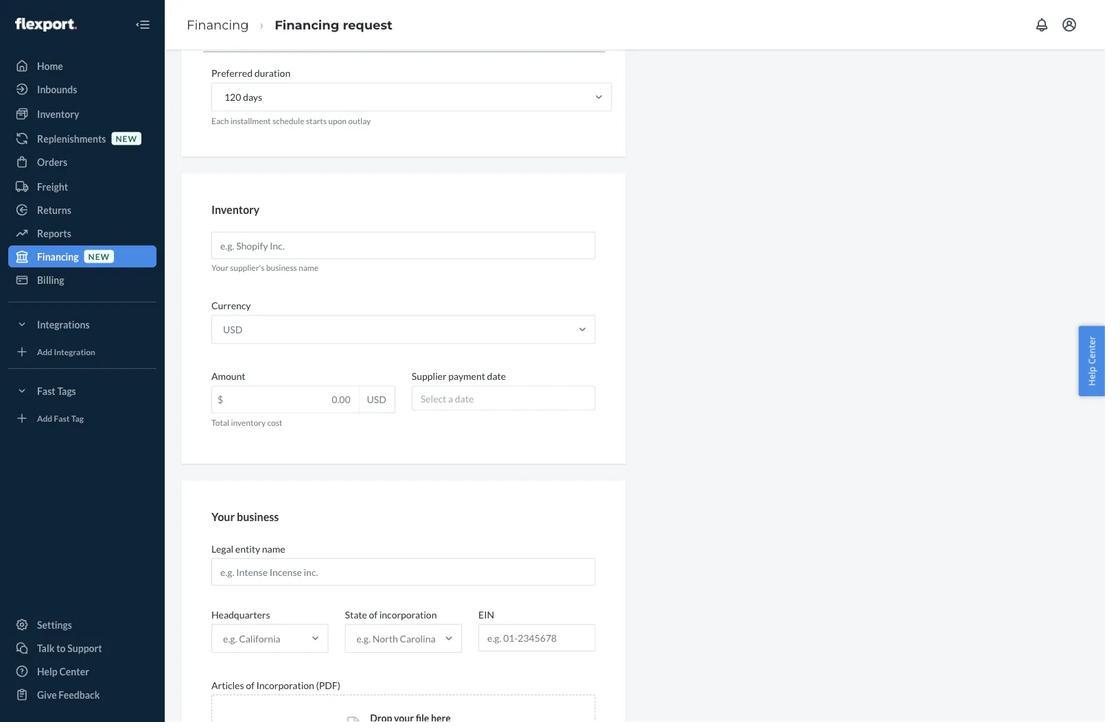 Task type: locate. For each thing, give the bounding box(es) containing it.
new for financing
[[88, 252, 110, 262]]

entity
[[235, 543, 260, 555]]

new
[[116, 133, 137, 143], [88, 252, 110, 262]]

e.g. north carolina
[[357, 633, 436, 645]]

e.g. left north
[[357, 633, 371, 645]]

1 horizontal spatial e.g.
[[357, 633, 371, 645]]

usd down currency
[[223, 324, 242, 336]]

select a date
[[421, 393, 474, 405]]

1 vertical spatial date
[[455, 393, 474, 405]]

date right payment
[[487, 371, 506, 382]]

fast left "tag"
[[54, 414, 70, 424]]

help inside button
[[1086, 367, 1098, 386]]

your
[[211, 263, 228, 273], [211, 510, 235, 524]]

0 vertical spatial date
[[487, 371, 506, 382]]

1 vertical spatial add
[[37, 414, 52, 424]]

e.g.
[[223, 633, 237, 645], [357, 633, 371, 645]]

inventory link
[[8, 103, 157, 125]]

center inside button
[[1086, 337, 1098, 365]]

add left integration
[[37, 347, 52, 357]]

financing up duration
[[275, 17, 339, 32]]

1 horizontal spatial date
[[487, 371, 506, 382]]

financing for financing request
[[275, 17, 339, 32]]

1 vertical spatial help
[[37, 666, 58, 678]]

preferred
[[211, 67, 253, 79]]

financing
[[187, 17, 249, 32], [275, 17, 339, 32], [37, 251, 79, 263]]

date right a
[[455, 393, 474, 405]]

inventory up supplier's
[[211, 203, 260, 216]]

incorporation
[[256, 680, 314, 692]]

new up orders link
[[116, 133, 137, 143]]

articles
[[211, 680, 244, 692]]

0 horizontal spatial new
[[88, 252, 110, 262]]

1 vertical spatial your
[[211, 510, 235, 524]]

new down reports link on the left of page
[[88, 252, 110, 262]]

0 horizontal spatial e.g.
[[223, 633, 237, 645]]

open notifications image
[[1034, 16, 1050, 33]]

0 horizontal spatial usd
[[223, 324, 242, 336]]

1 vertical spatial help center
[[37, 666, 89, 678]]

date
[[487, 371, 506, 382], [455, 393, 474, 405]]

fast left "tags" at the bottom of page
[[37, 385, 55, 397]]

breadcrumbs navigation
[[176, 5, 404, 45]]

your left supplier's
[[211, 263, 228, 273]]

add
[[37, 347, 52, 357], [37, 414, 52, 424]]

help center button
[[1079, 326, 1105, 397]]

0 horizontal spatial date
[[455, 393, 474, 405]]

of right articles
[[246, 680, 255, 692]]

flexport logo image
[[15, 18, 77, 32]]

1 horizontal spatial financing
[[187, 17, 249, 32]]

1 vertical spatial usd
[[367, 394, 386, 406]]

1 horizontal spatial help
[[1086, 367, 1098, 386]]

0 horizontal spatial name
[[262, 543, 285, 555]]

name right supplier's
[[299, 263, 319, 273]]

2 your from the top
[[211, 510, 235, 524]]

e.g. california
[[223, 633, 281, 645]]

orders
[[37, 156, 67, 168]]

amount
[[211, 371, 245, 382]]

talk to support
[[37, 643, 102, 655]]

north
[[373, 633, 398, 645]]

0 vertical spatial name
[[299, 263, 319, 273]]

1 horizontal spatial center
[[1086, 337, 1098, 365]]

support
[[67, 643, 102, 655]]

duration
[[255, 67, 291, 79]]

legal entity name
[[211, 543, 285, 555]]

currency
[[211, 300, 251, 312]]

orders link
[[8, 151, 157, 173]]

0 vertical spatial your
[[211, 263, 228, 273]]

returns
[[37, 204, 71, 216]]

fast
[[37, 385, 55, 397], [54, 414, 70, 424]]

0 vertical spatial add
[[37, 347, 52, 357]]

name
[[299, 263, 319, 273], [262, 543, 285, 555]]

payment
[[449, 371, 485, 382]]

$
[[218, 394, 223, 406]]

name right entity
[[262, 543, 285, 555]]

2 add from the top
[[37, 414, 52, 424]]

1 vertical spatial of
[[246, 680, 255, 692]]

1 vertical spatial new
[[88, 252, 110, 262]]

1 horizontal spatial new
[[116, 133, 137, 143]]

e.g. down headquarters on the left
[[223, 633, 237, 645]]

2 e.g. from the left
[[357, 633, 371, 645]]

inventory
[[37, 108, 79, 120], [211, 203, 260, 216]]

0 horizontal spatial inventory
[[37, 108, 79, 120]]

give feedback button
[[8, 684, 157, 706]]

2 horizontal spatial financing
[[275, 17, 339, 32]]

installment
[[230, 116, 271, 126]]

0 vertical spatial help
[[1086, 367, 1098, 386]]

of
[[369, 609, 378, 621], [246, 680, 255, 692]]

financing up the preferred
[[187, 17, 249, 32]]

1 e.g. from the left
[[223, 633, 237, 645]]

usd
[[223, 324, 242, 336], [367, 394, 386, 406]]

1 horizontal spatial help center
[[1086, 337, 1098, 386]]

1 your from the top
[[211, 263, 228, 273]]

financing request link
[[275, 17, 393, 32]]

0 vertical spatial usd
[[223, 324, 242, 336]]

1 horizontal spatial name
[[299, 263, 319, 273]]

inventory down inbounds
[[37, 108, 79, 120]]

1 vertical spatial center
[[59, 666, 89, 678]]

0 vertical spatial center
[[1086, 337, 1098, 365]]

california
[[239, 633, 281, 645]]

add down fast tags
[[37, 414, 52, 424]]

business
[[266, 263, 297, 273], [237, 510, 279, 524]]

returns link
[[8, 199, 157, 221]]

0 horizontal spatial of
[[246, 680, 255, 692]]

0 vertical spatial new
[[116, 133, 137, 143]]

integration
[[54, 347, 95, 357]]

business up legal entity name
[[237, 510, 279, 524]]

0 vertical spatial business
[[266, 263, 297, 273]]

1 vertical spatial inventory
[[211, 203, 260, 216]]

add integration
[[37, 347, 95, 357]]

close navigation image
[[135, 16, 151, 33]]

your supplier's business name
[[211, 263, 319, 273]]

1 add from the top
[[37, 347, 52, 357]]

0 horizontal spatial help
[[37, 666, 58, 678]]

1 horizontal spatial of
[[369, 609, 378, 621]]

date for select a date
[[455, 393, 474, 405]]

integrations button
[[8, 314, 157, 336]]

help
[[1086, 367, 1098, 386], [37, 666, 58, 678]]

supplier's
[[230, 263, 265, 273]]

center
[[1086, 337, 1098, 365], [59, 666, 89, 678]]

1 horizontal spatial inventory
[[211, 203, 260, 216]]

your up 'legal'
[[211, 510, 235, 524]]

0 vertical spatial fast
[[37, 385, 55, 397]]

business right supplier's
[[266, 263, 297, 273]]

0 vertical spatial of
[[369, 609, 378, 621]]

of right state at bottom left
[[369, 609, 378, 621]]

usd left select
[[367, 394, 386, 406]]

1 vertical spatial business
[[237, 510, 279, 524]]

outlay
[[348, 116, 371, 126]]

financing down reports
[[37, 251, 79, 263]]

0 vertical spatial help center
[[1086, 337, 1098, 386]]



Task type: describe. For each thing, give the bounding box(es) containing it.
give feedback
[[37, 690, 100, 701]]

settings link
[[8, 614, 157, 636]]

1 vertical spatial name
[[262, 543, 285, 555]]

e.g. Intense Incense inc. field
[[211, 559, 596, 586]]

add for add integration
[[37, 347, 52, 357]]

state of incorporation
[[345, 609, 437, 621]]

fast tags
[[37, 385, 76, 397]]

fast inside dropdown button
[[37, 385, 55, 397]]

120
[[224, 91, 241, 103]]

e.g. for e.g. north carolina
[[357, 633, 371, 645]]

help center inside button
[[1086, 337, 1098, 386]]

tags
[[57, 385, 76, 397]]

upon
[[328, 116, 347, 126]]

your business
[[211, 510, 279, 524]]

help center link
[[8, 661, 157, 683]]

supplier payment date
[[412, 371, 506, 382]]

0 horizontal spatial center
[[59, 666, 89, 678]]

120 days
[[224, 91, 262, 103]]

request
[[343, 17, 393, 32]]

preferred duration
[[211, 67, 291, 79]]

inbounds link
[[8, 78, 157, 100]]

state
[[345, 609, 367, 621]]

financing request
[[275, 17, 393, 32]]

add fast tag
[[37, 414, 84, 424]]

0 horizontal spatial help center
[[37, 666, 89, 678]]

financing link
[[187, 17, 249, 32]]

select
[[421, 393, 446, 405]]

days
[[243, 91, 262, 103]]

open account menu image
[[1061, 16, 1078, 33]]

feedback
[[59, 690, 100, 701]]

integrations
[[37, 319, 90, 331]]

talk
[[37, 643, 55, 655]]

file alt image
[[347, 717, 359, 723]]

legal
[[211, 543, 233, 555]]

tag
[[71, 414, 84, 424]]

your for your business
[[211, 510, 235, 524]]

each
[[211, 116, 229, 126]]

financing for financing link
[[187, 17, 249, 32]]

starts
[[306, 116, 327, 126]]

date for supplier payment date
[[487, 371, 506, 382]]

incorporation
[[379, 609, 437, 621]]

of for state
[[369, 609, 378, 621]]

talk to support button
[[8, 638, 157, 660]]

1 horizontal spatial usd
[[367, 394, 386, 406]]

cost
[[267, 418, 282, 428]]

inbounds
[[37, 83, 77, 95]]

e.g. 01-2345678 text field
[[479, 625, 595, 652]]

0 vertical spatial inventory
[[37, 108, 79, 120]]

0 horizontal spatial financing
[[37, 251, 79, 263]]

0.00 text field
[[212, 387, 359, 413]]

home link
[[8, 55, 157, 77]]

e.g. for e.g. california
[[223, 633, 237, 645]]

give
[[37, 690, 57, 701]]

schedule
[[272, 116, 304, 126]]

inventory
[[231, 418, 266, 428]]

new for replenishments
[[116, 133, 137, 143]]

1 vertical spatial fast
[[54, 414, 70, 424]]

total
[[211, 418, 229, 428]]

a
[[448, 393, 453, 405]]

to
[[56, 643, 66, 655]]

reports
[[37, 228, 71, 239]]

carolina
[[400, 633, 436, 645]]

home
[[37, 60, 63, 72]]

freight
[[37, 181, 68, 193]]

add integration link
[[8, 341, 157, 363]]

supplier
[[412, 371, 447, 382]]

ein
[[479, 609, 494, 621]]

your for your supplier's business name
[[211, 263, 228, 273]]

add for add fast tag
[[37, 414, 52, 424]]

add fast tag link
[[8, 408, 157, 430]]

reports link
[[8, 222, 157, 244]]

each installment schedule starts upon outlay
[[211, 116, 371, 126]]

of for articles
[[246, 680, 255, 692]]

billing link
[[8, 269, 157, 291]]

e.g. Shopify Inc. field
[[211, 232, 596, 260]]

fast tags button
[[8, 380, 157, 402]]

billing
[[37, 274, 64, 286]]

headquarters
[[211, 609, 270, 621]]

articles of incorporation (pdf)
[[211, 680, 340, 692]]

freight link
[[8, 176, 157, 198]]

settings
[[37, 620, 72, 631]]

total inventory cost
[[211, 418, 282, 428]]

(pdf)
[[316, 680, 340, 692]]

replenishments
[[37, 133, 106, 145]]



Task type: vqa. For each thing, say whether or not it's contained in the screenshot.
'Create' inside Create Inbound button
no



